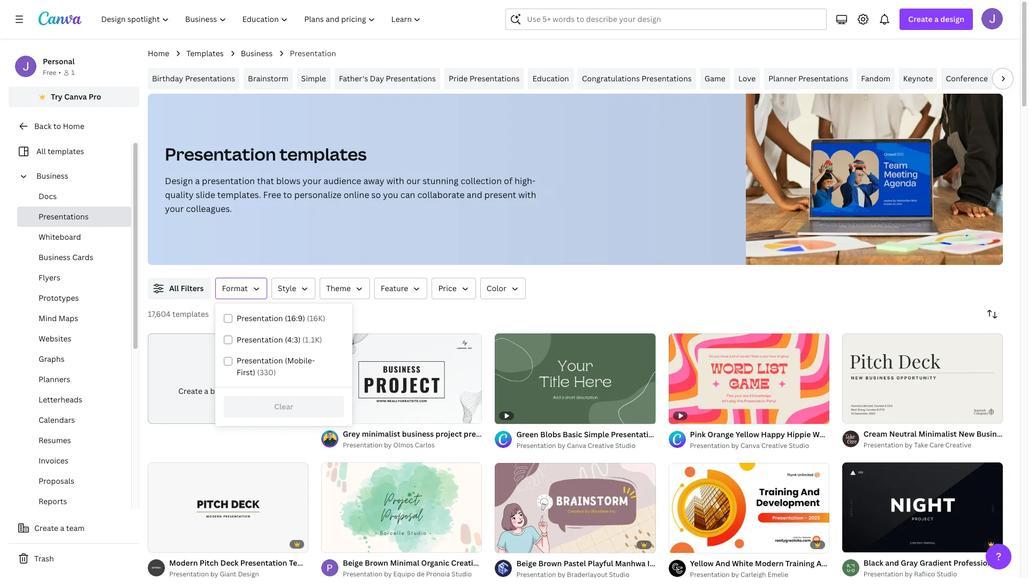 Task type: describe. For each thing, give the bounding box(es) containing it.
first)
[[237, 368, 255, 378]]

yellow inside pink orange yellow happy hippie word list game presentation party presentation by canva creative studio
[[736, 430, 760, 440]]

color button
[[480, 278, 526, 300]]

1 for pink orange yellow happy hippie word list game presentation party
[[677, 541, 680, 549]]

of inside design a presentation that blows your audience away with our stunning collection of high- quality slide templates. free to personalize online so you can collaborate and present with your colleagues.
[[504, 175, 513, 187]]

education link
[[529, 68, 574, 89]]

conference link
[[942, 68, 993, 89]]

yellow and white modern training and development presentation
[[690, 559, 932, 569]]

love
[[739, 73, 756, 84]]

0 vertical spatial with
[[387, 175, 405, 187]]

create for create a blank presentation
[[178, 387, 203, 397]]

by inside pink orange yellow happy hippie word list game presentation party presentation by canva creative studio
[[732, 441, 740, 451]]

present
[[1001, 558, 1029, 569]]

basic
[[563, 430, 583, 440]]

father's
[[339, 73, 368, 84]]

a for design
[[935, 14, 939, 24]]

fandom link
[[858, 68, 895, 89]]

mind
[[39, 313, 57, 324]]

business cards
[[39, 252, 93, 263]]

websites
[[39, 334, 71, 344]]

slide
[[196, 189, 215, 201]]

beige for beige brown minimal organic creative project presentation
[[343, 558, 363, 569]]

flyers
[[39, 273, 60, 283]]

development
[[833, 559, 883, 569]]

blobs
[[541, 430, 561, 440]]

design a presentation that blows your audience away with our stunning collection of high- quality slide templates. free to personalize online so you can collaborate and present with your colleagues.
[[165, 175, 537, 215]]

can
[[401, 189, 416, 201]]

fandom
[[862, 73, 891, 84]]

0 horizontal spatial your
[[165, 203, 184, 215]]

of left 18
[[855, 412, 863, 419]]

brainstorm inside brainstorm link
[[248, 73, 289, 84]]

pride presentations link
[[445, 68, 524, 89]]

of for pink orange yellow happy hippie word list game presentation party
[[681, 541, 689, 549]]

by inside green blobs basic simple presentation presentation by canva creative studio
[[558, 441, 566, 451]]

of for cream neutral minimalist new business pitch
[[855, 541, 863, 548]]

word
[[813, 430, 833, 440]]

templates for 17,604 templates
[[173, 309, 209, 319]]

theme button
[[320, 278, 370, 300]]

cards
[[72, 252, 93, 263]]

1 of 15 link
[[669, 463, 830, 554]]

presentation inside 'cream neutral minimalist new business pitch presentation by take care creative'
[[864, 441, 904, 450]]

presentation by canva creative studio link for simple
[[517, 441, 656, 452]]

creative inside green blobs basic simple presentation presentation by canva creative studio
[[588, 441, 614, 451]]

mind maps link
[[17, 309, 131, 329]]

mind maps
[[39, 313, 78, 324]]

pastel
[[564, 559, 586, 569]]

game link
[[701, 68, 730, 89]]

congratulations presentations link
[[578, 68, 696, 89]]

presentation by olmos carlos link
[[343, 441, 482, 451]]

presentations right day at left top
[[386, 73, 436, 84]]

presentations up whiteboard
[[39, 212, 89, 222]]

1 vertical spatial business link
[[32, 166, 125, 186]]

planner presentations
[[769, 73, 849, 84]]

create a design
[[909, 14, 965, 24]]

docs
[[39, 191, 57, 201]]

away
[[364, 175, 385, 187]]

training
[[786, 559, 815, 569]]

keynote
[[904, 73, 934, 84]]

beige brown minimal organic creative project presentation
[[343, 558, 559, 569]]

presentation (mobile- first)
[[237, 356, 315, 378]]

to inside design a presentation that blows your audience away with our stunning collection of high- quality slide templates. free to personalize online so you can collaborate and present with your colleagues.
[[284, 189, 292, 201]]

orange
[[708, 430, 734, 440]]

15
[[691, 541, 697, 549]]

modern pitch deck presentation template image
[[148, 463, 309, 553]]

price button
[[432, 278, 476, 300]]

black and gray gradient professional presentation image
[[843, 463, 1004, 553]]

new
[[959, 429, 975, 439]]

feature button
[[375, 278, 428, 300]]

design
[[941, 14, 965, 24]]

(16:9)
[[285, 313, 305, 324]]

graphs link
[[17, 349, 131, 370]]

list
[[835, 430, 848, 440]]

all for all filters
[[169, 283, 179, 294]]

pitch inside modern pitch deck presentation template link
[[200, 558, 219, 569]]

take
[[915, 441, 929, 450]]

a for blank
[[204, 387, 209, 397]]

1 of 18
[[850, 412, 871, 419]]

presentations for planner presentations
[[799, 73, 849, 84]]

happy
[[762, 430, 786, 440]]

trash link
[[9, 549, 139, 570]]

all filters
[[169, 283, 204, 294]]

10
[[517, 541, 524, 549]]

2 and from the left
[[817, 559, 832, 569]]

olmos
[[394, 441, 414, 450]]

creative left the project
[[451, 558, 482, 569]]

playful
[[588, 559, 614, 569]]

grey minimalist business project presentation image
[[322, 334, 482, 424]]

father's day presentations link
[[335, 68, 440, 89]]

1 for green blobs basic simple presentation
[[503, 541, 506, 549]]

cream neutral minimalist new business pitch deck presentation image
[[843, 334, 1004, 424]]

colleagues.
[[186, 203, 232, 215]]

blows
[[276, 175, 301, 187]]

planners link
[[17, 370, 131, 390]]

presentations for pride presentations
[[470, 73, 520, 84]]

by inside 'cream neutral minimalist new business pitch presentation by take care creative'
[[906, 441, 913, 450]]

minimal
[[390, 558, 420, 569]]

(330)
[[257, 368, 276, 378]]

color
[[487, 283, 507, 294]]

party
[[921, 430, 941, 440]]

create a team button
[[9, 518, 139, 540]]

beige brown minimal organic creative project presentation image
[[322, 463, 482, 553]]

all templates link
[[15, 141, 125, 162]]

business inside 'cream neutral minimalist new business pitch presentation by take care creative'
[[977, 429, 1009, 439]]

business up flyers
[[39, 252, 70, 263]]

minimalist
[[919, 429, 958, 439]]

modern inside yellow and white modern training and development presentation link
[[756, 559, 784, 569]]

clear button
[[224, 397, 344, 418]]

1 and from the left
[[716, 559, 731, 569]]

calendars
[[39, 415, 75, 425]]

project
[[484, 558, 510, 569]]

game inside pink orange yellow happy hippie word list game presentation party presentation by canva creative studio
[[850, 430, 871, 440]]

green blobs basic simple presentation presentation by canva creative studio
[[517, 430, 658, 451]]

project
[[436, 429, 462, 439]]

creative inside 'cream neutral minimalist new business pitch presentation by take care creative'
[[946, 441, 972, 450]]

black and gray gradient professional present link
[[864, 558, 1029, 570]]

back
[[34, 121, 52, 131]]

and inside design a presentation that blows your audience away with our stunning collection of high- quality slide templates. free to personalize online so you can collaborate and present with your colleagues.
[[467, 189, 483, 201]]

invoices link
[[17, 451, 131, 472]]

1 horizontal spatial home
[[148, 48, 169, 58]]

0 horizontal spatial free
[[43, 68, 56, 77]]

maps
[[59, 313, 78, 324]]

1 left 18
[[850, 412, 853, 419]]

illustration
[[648, 559, 688, 569]]

congratulations presentations
[[582, 73, 692, 84]]

all for all templates
[[36, 146, 46, 156]]

calendars link
[[17, 410, 131, 431]]

pink orange yellow happy hippie word list game presentation party link
[[690, 429, 941, 441]]

feature
[[381, 283, 409, 294]]

templates
[[187, 48, 224, 58]]

modern inside modern pitch deck presentation template link
[[169, 558, 198, 569]]

day
[[370, 73, 384, 84]]

Search search field
[[527, 9, 821, 29]]

create for create a design
[[909, 14, 933, 24]]

top level navigation element
[[94, 9, 431, 30]]

templates link
[[187, 48, 224, 59]]

graphs
[[39, 354, 65, 364]]

by inside grey minimalist business project presentation presentation by olmos carlos
[[384, 441, 392, 450]]



Task type: locate. For each thing, give the bounding box(es) containing it.
by down "orange"
[[732, 441, 740, 451]]

2 studio from the left
[[789, 441, 810, 451]]

1 horizontal spatial canva
[[567, 441, 587, 451]]

a left the team
[[60, 524, 64, 534]]

business cards link
[[17, 248, 131, 268]]

beige brown minimal organic creative project presentation link
[[343, 558, 559, 570]]

2 beige from the left
[[517, 559, 537, 569]]

create left design
[[909, 14, 933, 24]]

with
[[387, 175, 405, 187], [519, 189, 537, 201]]

0 horizontal spatial all
[[36, 146, 46, 156]]

beige
[[343, 558, 363, 569], [517, 559, 537, 569]]

planner presentations link
[[765, 68, 853, 89]]

all inside button
[[169, 283, 179, 294]]

a
[[935, 14, 939, 24], [195, 175, 200, 187], [204, 387, 209, 397], [60, 524, 64, 534]]

brown for pastel
[[539, 559, 562, 569]]

try
[[51, 92, 63, 102]]

0 vertical spatial presentation
[[202, 175, 255, 187]]

1 horizontal spatial beige
[[517, 559, 537, 569]]

by down blobs
[[558, 441, 566, 451]]

all left filters
[[169, 283, 179, 294]]

beige for beige brown pastel  playful manhwa illustration brainstorm presentation
[[517, 559, 537, 569]]

1 horizontal spatial your
[[303, 175, 322, 187]]

of left 25
[[855, 541, 863, 548]]

1 vertical spatial game
[[850, 430, 871, 440]]

creative inside pink orange yellow happy hippie word list game presentation party presentation by canva creative studio
[[762, 441, 788, 451]]

templates down back to home
[[48, 146, 84, 156]]

1 vertical spatial pitch
[[1011, 429, 1029, 439]]

planners
[[39, 375, 70, 385]]

conference
[[947, 73, 989, 84]]

1 vertical spatial presentation
[[464, 429, 511, 439]]

create down reports
[[34, 524, 58, 534]]

try canva pro button
[[9, 87, 139, 107]]

presentations left "game" link at the right top of page
[[642, 73, 692, 84]]

presentations right planner
[[799, 73, 849, 84]]

deck
[[220, 558, 239, 569]]

home
[[148, 48, 169, 58], [63, 121, 84, 131]]

personal
[[43, 56, 75, 66]]

templates down filters
[[173, 309, 209, 319]]

brown
[[365, 558, 389, 569], [539, 559, 562, 569]]

business inside 'link'
[[36, 171, 68, 181]]

1 for cream neutral minimalist new business pitch
[[850, 541, 853, 548]]

online
[[344, 189, 370, 201]]

1 horizontal spatial to
[[284, 189, 292, 201]]

2 horizontal spatial templates
[[280, 143, 367, 166]]

canva inside green blobs basic simple presentation presentation by canva creative studio
[[567, 441, 587, 451]]

1 horizontal spatial brown
[[539, 559, 562, 569]]

canva
[[64, 92, 87, 102], [567, 441, 587, 451], [741, 441, 760, 451]]

create left blank
[[178, 387, 203, 397]]

design
[[165, 175, 193, 187]]

brainstorm left simple link
[[248, 73, 289, 84]]

0 vertical spatial simple
[[301, 73, 326, 84]]

create a blank presentation element
[[148, 334, 309, 424]]

yellow down 15
[[690, 559, 714, 569]]

1 vertical spatial brainstorm
[[690, 559, 731, 569]]

of inside 'link'
[[681, 541, 689, 549]]

1 horizontal spatial modern
[[756, 559, 784, 569]]

organic
[[421, 558, 450, 569]]

modern left deck
[[169, 558, 198, 569]]

canva inside pink orange yellow happy hippie word list game presentation party presentation by canva creative studio
[[741, 441, 760, 451]]

0 vertical spatial all
[[36, 146, 46, 156]]

2 vertical spatial create
[[34, 524, 58, 534]]

a inside design a presentation that blows your audience away with our stunning collection of high- quality slide templates. free to personalize online so you can collaborate and present with your colleagues.
[[195, 175, 200, 187]]

free down that
[[263, 189, 281, 201]]

•
[[59, 68, 61, 77]]

0 horizontal spatial game
[[705, 73, 726, 84]]

of left 10
[[508, 541, 515, 549]]

1 horizontal spatial templates
[[173, 309, 209, 319]]

our
[[407, 175, 421, 187]]

free left •
[[43, 68, 56, 77]]

clear
[[274, 402, 294, 412]]

1 left 25
[[850, 541, 853, 548]]

brainstorm link
[[244, 68, 293, 89]]

1 horizontal spatial and
[[817, 559, 832, 569]]

presentations for congratulations presentations
[[642, 73, 692, 84]]

business right 'new' on the bottom right of page
[[977, 429, 1009, 439]]

game left love
[[705, 73, 726, 84]]

1 left 10
[[503, 541, 506, 549]]

1 vertical spatial all
[[169, 283, 179, 294]]

brainstorm
[[248, 73, 289, 84], [690, 559, 731, 569]]

gradient
[[920, 558, 952, 569]]

0 vertical spatial yellow
[[736, 430, 760, 440]]

templates inside all templates link
[[48, 146, 84, 156]]

presentation templates
[[165, 143, 367, 166]]

0 horizontal spatial brainstorm
[[248, 73, 289, 84]]

congratulations
[[582, 73, 640, 84]]

modern right white
[[756, 559, 784, 569]]

presentations down templates link at the left
[[185, 73, 235, 84]]

studio inside green blobs basic simple presentation presentation by canva creative studio
[[616, 441, 636, 451]]

templates up audience
[[280, 143, 367, 166]]

quality
[[165, 189, 194, 201]]

brown for minimal
[[365, 558, 389, 569]]

creative down green blobs basic simple presentation 'link'
[[588, 441, 614, 451]]

1 studio from the left
[[616, 441, 636, 451]]

presentation by canva creative studio link for happy
[[690, 441, 830, 452]]

0 horizontal spatial presentation
[[202, 175, 255, 187]]

free •
[[43, 68, 61, 77]]

presentation inside design a presentation that blows your audience away with our stunning collection of high- quality slide templates. free to personalize online so you can collaborate and present with your colleagues.
[[202, 175, 255, 187]]

game right list
[[850, 430, 871, 440]]

1 by from the left
[[384, 441, 392, 450]]

0 vertical spatial business link
[[241, 48, 273, 59]]

0 vertical spatial brainstorm
[[248, 73, 289, 84]]

templates for all templates
[[48, 146, 84, 156]]

pitch left deck
[[200, 558, 219, 569]]

a for presentation
[[195, 175, 200, 187]]

and
[[467, 189, 483, 201], [886, 558, 900, 569]]

by down "minimalist"
[[384, 441, 392, 450]]

0 horizontal spatial brown
[[365, 558, 389, 569]]

1 horizontal spatial studio
[[789, 441, 810, 451]]

2 horizontal spatial create
[[909, 14, 933, 24]]

creative down happy
[[762, 441, 788, 451]]

simple inside green blobs basic simple presentation presentation by canva creative studio
[[584, 430, 610, 440]]

2 presentation by canva creative studio link from the left
[[690, 441, 830, 452]]

presentation by take care creative link
[[864, 441, 1004, 451]]

0 horizontal spatial canva
[[64, 92, 87, 102]]

0 horizontal spatial business link
[[32, 166, 125, 186]]

a left design
[[935, 14, 939, 24]]

canva inside button
[[64, 92, 87, 102]]

1 right •
[[71, 68, 75, 77]]

0 horizontal spatial simple
[[301, 73, 326, 84]]

0 horizontal spatial to
[[53, 121, 61, 131]]

high-
[[515, 175, 536, 187]]

simple right basic
[[584, 430, 610, 440]]

jacob simon image
[[982, 8, 1004, 29]]

presentations inside 'link'
[[642, 73, 692, 84]]

0 horizontal spatial and
[[716, 559, 731, 569]]

create for create a team
[[34, 524, 58, 534]]

0 vertical spatial free
[[43, 68, 56, 77]]

home up birthday
[[148, 48, 169, 58]]

create inside create a blank presentation element
[[178, 387, 203, 397]]

2 vertical spatial pitch
[[200, 558, 219, 569]]

proposals
[[39, 476, 74, 487]]

brown inside the beige brown pastel  playful manhwa illustration brainstorm presentation link
[[539, 559, 562, 569]]

proposals link
[[17, 472, 131, 492]]

presentation by canva creative studio link down happy
[[690, 441, 830, 452]]

create
[[909, 14, 933, 24], [178, 387, 203, 397], [34, 524, 58, 534]]

presentations right pride
[[470, 73, 520, 84]]

1 vertical spatial your
[[165, 203, 184, 215]]

beige brown pastel  playful manhwa illustration brainstorm presentation link
[[517, 558, 780, 570]]

format button
[[216, 278, 267, 300]]

create inside 'create a team' button
[[34, 524, 58, 534]]

1 horizontal spatial presentation
[[464, 429, 511, 439]]

1 horizontal spatial with
[[519, 189, 537, 201]]

and down collection
[[467, 189, 483, 201]]

2 brown from the left
[[539, 559, 562, 569]]

business up brainstorm link
[[241, 48, 273, 58]]

1 vertical spatial free
[[263, 189, 281, 201]]

1 vertical spatial to
[[284, 189, 292, 201]]

modern pitch deck presentation template
[[169, 558, 323, 569]]

business link up brainstorm link
[[241, 48, 273, 59]]

0 horizontal spatial create
[[34, 524, 58, 534]]

presentations
[[185, 73, 235, 84], [386, 73, 436, 84], [470, 73, 520, 84], [642, 73, 692, 84], [799, 73, 849, 84], [39, 212, 89, 222]]

pitch left de
[[1002, 73, 1020, 84]]

with down high-
[[519, 189, 537, 201]]

simple left "father's"
[[301, 73, 326, 84]]

your up personalize at left
[[303, 175, 322, 187]]

studio down green blobs basic simple presentation 'link'
[[616, 441, 636, 451]]

0 vertical spatial game
[[705, 73, 726, 84]]

education
[[533, 73, 569, 84]]

a inside dropdown button
[[935, 14, 939, 24]]

pitch right 'new' on the bottom right of page
[[1011, 429, 1029, 439]]

0 horizontal spatial templates
[[48, 146, 84, 156]]

4 by from the left
[[732, 441, 740, 451]]

of up present
[[504, 175, 513, 187]]

None search field
[[506, 9, 828, 30]]

a left blank
[[204, 387, 209, 397]]

1 vertical spatial simple
[[584, 430, 610, 440]]

studio down hippie
[[789, 441, 810, 451]]

create a blank presentation
[[178, 387, 278, 397]]

0 vertical spatial home
[[148, 48, 169, 58]]

so
[[372, 189, 381, 201]]

planner
[[769, 73, 797, 84]]

and left the gray
[[886, 558, 900, 569]]

presentation inside grey minimalist business project presentation presentation by olmos carlos
[[464, 429, 511, 439]]

and right "training"
[[817, 559, 832, 569]]

care
[[930, 441, 945, 450]]

presentations for birthday presentations
[[185, 73, 235, 84]]

websites link
[[17, 329, 131, 349]]

presentation up templates.
[[202, 175, 255, 187]]

presentation by canva creative studio link down basic
[[517, 441, 656, 452]]

0 vertical spatial pitch
[[1002, 73, 1020, 84]]

all filters button
[[148, 278, 211, 300]]

1 vertical spatial with
[[519, 189, 537, 201]]

0 horizontal spatial presentation by canva creative studio link
[[517, 441, 656, 452]]

theme
[[326, 283, 351, 294]]

0 horizontal spatial studio
[[616, 441, 636, 451]]

1 horizontal spatial and
[[886, 558, 900, 569]]

create a blank presentation link
[[148, 334, 309, 424]]

and left white
[[716, 559, 731, 569]]

yellow and white modern training and development presentation image
[[669, 463, 830, 554]]

business up "docs"
[[36, 171, 68, 181]]

1 horizontal spatial business link
[[241, 48, 273, 59]]

1 horizontal spatial brainstorm
[[690, 559, 731, 569]]

0 horizontal spatial beige
[[343, 558, 363, 569]]

whiteboard
[[39, 232, 81, 242]]

personalize
[[294, 189, 342, 201]]

black
[[864, 558, 884, 569]]

brown left minimal
[[365, 558, 389, 569]]

studio inside pink orange yellow happy hippie word list game presentation party presentation by canva creative studio
[[789, 441, 810, 451]]

1
[[71, 68, 75, 77], [850, 412, 853, 419], [850, 541, 853, 548], [503, 541, 506, 549], [677, 541, 680, 549]]

18
[[865, 412, 871, 419]]

1 horizontal spatial presentation by canva creative studio link
[[690, 441, 830, 452]]

a up slide
[[195, 175, 200, 187]]

modern
[[169, 558, 198, 569], [756, 559, 784, 569]]

prototypes link
[[17, 288, 131, 309]]

filters
[[181, 283, 204, 294]]

create inside create a design dropdown button
[[909, 14, 933, 24]]

0 horizontal spatial and
[[467, 189, 483, 201]]

beige down 10
[[517, 559, 537, 569]]

format
[[222, 283, 248, 294]]

1 inside 'link'
[[677, 541, 680, 549]]

1 horizontal spatial free
[[263, 189, 281, 201]]

3 by from the left
[[558, 441, 566, 451]]

home up all templates link at the left of the page
[[63, 121, 84, 131]]

audience
[[324, 175, 362, 187]]

1 horizontal spatial game
[[850, 430, 871, 440]]

presentation inside presentation (mobile- first)
[[237, 356, 283, 366]]

collaborate
[[418, 189, 465, 201]]

1 horizontal spatial create
[[178, 387, 203, 397]]

beige brown pastel  playful manhwa illustration brainstorm presentation
[[517, 559, 780, 569]]

1 horizontal spatial all
[[169, 283, 179, 294]]

1 horizontal spatial yellow
[[736, 430, 760, 440]]

beige right template
[[343, 558, 363, 569]]

0 vertical spatial and
[[467, 189, 483, 201]]

1 vertical spatial create
[[178, 387, 203, 397]]

brown inside beige brown minimal organic creative project presentation link
[[365, 558, 389, 569]]

all down back
[[36, 146, 46, 156]]

1 left 15
[[677, 541, 680, 549]]

presentation right project
[[464, 429, 511, 439]]

pitch inside 'cream neutral minimalist new business pitch presentation by take care creative'
[[1011, 429, 1029, 439]]

price
[[439, 283, 457, 294]]

brainstorm down 15
[[690, 559, 731, 569]]

brainstorm inside the beige brown pastel  playful manhwa illustration brainstorm presentation link
[[690, 559, 731, 569]]

0 horizontal spatial modern
[[169, 558, 198, 569]]

Sort by button
[[982, 304, 1004, 325]]

pitch inside pitch de 'link'
[[1002, 73, 1020, 84]]

by left "take"
[[906, 441, 913, 450]]

2 by from the left
[[906, 441, 913, 450]]

brown left the pastel
[[539, 559, 562, 569]]

0 horizontal spatial home
[[63, 121, 84, 131]]

0 horizontal spatial with
[[387, 175, 405, 187]]

yellow and white modern training and development presentation link
[[690, 558, 932, 570]]

free inside design a presentation that blows your audience away with our stunning collection of high- quality slide templates. free to personalize online so you can collaborate and present with your colleagues.
[[263, 189, 281, 201]]

your down quality
[[165, 203, 184, 215]]

creative down 'new' on the bottom right of page
[[946, 441, 972, 450]]

1 brown from the left
[[365, 558, 389, 569]]

invoices
[[39, 456, 68, 466]]

0 vertical spatial create
[[909, 14, 933, 24]]

a inside button
[[60, 524, 64, 534]]

with up you
[[387, 175, 405, 187]]

try canva pro
[[51, 92, 101, 102]]

1 beige from the left
[[343, 558, 363, 569]]

1 horizontal spatial simple
[[584, 430, 610, 440]]

business link down all templates link at the left of the page
[[32, 166, 125, 186]]

of left 15
[[681, 541, 689, 549]]

25
[[865, 541, 871, 548]]

0 vertical spatial to
[[53, 121, 61, 131]]

pitch de link
[[997, 68, 1029, 89]]

to down the blows on the left top
[[284, 189, 292, 201]]

1 vertical spatial yellow
[[690, 559, 714, 569]]

1 of 10 link
[[495, 463, 656, 554]]

presentation (4:3) (1.1k)
[[237, 335, 322, 345]]

to right back
[[53, 121, 61, 131]]

1 vertical spatial and
[[886, 558, 900, 569]]

yellow left happy
[[736, 430, 760, 440]]

presentation inside grey minimalist business project presentation presentation by olmos carlos
[[343, 441, 383, 450]]

2 horizontal spatial canva
[[741, 441, 760, 451]]

0 horizontal spatial yellow
[[690, 559, 714, 569]]

templates for presentation templates
[[280, 143, 367, 166]]

1 vertical spatial home
[[63, 121, 84, 131]]

(4:3)
[[285, 335, 301, 345]]

17,604
[[148, 309, 171, 319]]

of for green blobs basic simple presentation
[[508, 541, 515, 549]]

pro
[[89, 92, 101, 102]]

beige brown pastel  playful manhwa illustration brainstorm presentation image
[[495, 463, 656, 554]]

a for team
[[60, 524, 64, 534]]

1 presentation by canva creative studio link from the left
[[517, 441, 656, 452]]

0 vertical spatial your
[[303, 175, 322, 187]]



Task type: vqa. For each thing, say whether or not it's contained in the screenshot.
Congratulations Presentations link
yes



